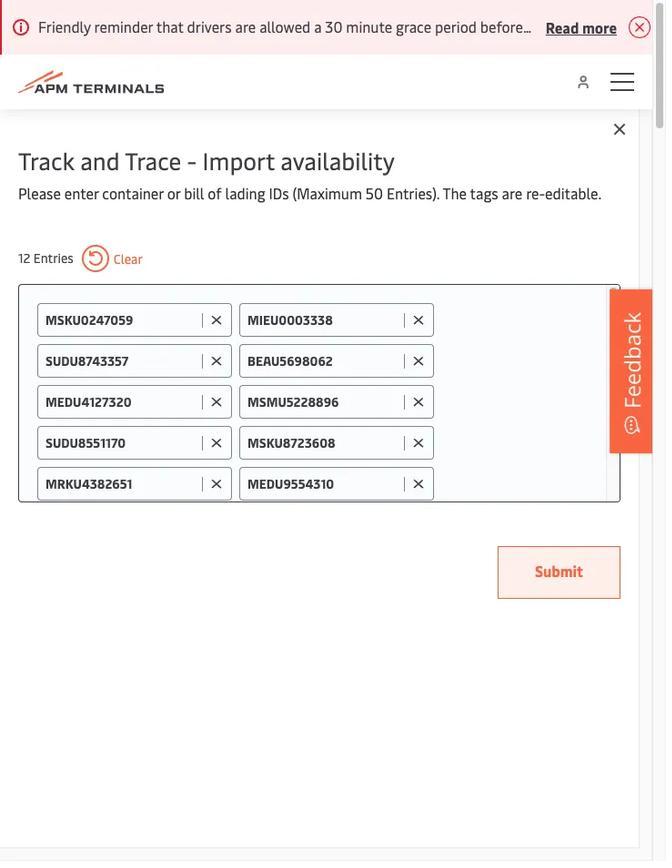 Task type: describe. For each thing, give the bounding box(es) containing it.
submit
[[535, 561, 584, 581]]

over
[[82, 510, 110, 530]]

infrastructure.
[[276, 510, 370, 530]]

angeles for terminals
[[145, 488, 197, 508]]

feedback button
[[610, 289, 656, 453]]

track and trace - import availability please enter container or bill of lading ids (maximum 50 entries). the tags are re-editable.
[[18, 144, 602, 203]]

pier
[[18, 431, 67, 470]]

lading
[[225, 183, 266, 203]]

of inside track and trace - import availability please enter container or bill of lading ids (maximum 50 entries). the tags are re-editable.
[[208, 183, 222, 203]]

bill
[[184, 183, 204, 203]]

enter
[[64, 183, 99, 203]]

please
[[18, 183, 61, 203]]

apm
[[18, 488, 49, 508]]

entries).
[[387, 183, 440, 203]]

clear
[[114, 250, 143, 267]]

clear button
[[82, 245, 143, 272]]

los for terminals
[[119, 488, 142, 508]]

entries
[[33, 250, 74, 267]]

featuring
[[18, 510, 79, 530]]

container inside the apm terminals los angeles is the largest container port terminal in the western hemisphere, featuring over 507 acres of world-class infrastructure.
[[288, 488, 349, 508]]

track
[[18, 144, 75, 177]]

read more button
[[546, 15, 617, 38]]

re-
[[526, 183, 546, 203]]

more for read more 'button'
[[583, 17, 617, 37]]

ids
[[269, 183, 289, 203]]

container inside track and trace - import availability please enter container or bill of lading ids (maximum 50 entries). the tags are re-editable.
[[102, 183, 164, 203]]

pier 400 los angeles
[[18, 431, 289, 470]]

12
[[18, 250, 30, 267]]

read more link
[[374, 510, 445, 530]]



Task type: locate. For each thing, give the bounding box(es) containing it.
apm terminals los angeles is the largest container port terminal in the western hemisphere, featuring over 507 acres of world-class infrastructure.
[[18, 488, 622, 530]]

400
[[74, 431, 128, 470]]

2 the from the left
[[458, 488, 480, 508]]

angeles
[[186, 431, 289, 470], [145, 488, 197, 508]]

0 horizontal spatial container
[[102, 183, 164, 203]]

more left close alert image on the top of the page
[[583, 17, 617, 37]]

of inside the apm terminals los angeles is the largest container port terminal in the western hemisphere, featuring over 507 acres of world-class infrastructure.
[[180, 510, 194, 530]]

more
[[583, 17, 617, 37], [410, 510, 445, 530]]

of right acres
[[180, 510, 194, 530]]

read more left close alert image on the top of the page
[[546, 17, 617, 37]]

1 vertical spatial of
[[180, 510, 194, 530]]

0 vertical spatial container
[[102, 183, 164, 203]]

Entered ID text field
[[46, 311, 198, 329], [46, 352, 198, 370], [248, 393, 400, 411], [46, 434, 198, 452], [248, 434, 400, 452], [248, 475, 400, 493]]

port
[[353, 488, 381, 508]]

terminals
[[52, 488, 116, 508]]

close alert image
[[629, 16, 651, 38]]

more down terminal
[[410, 510, 445, 530]]

world-
[[197, 510, 240, 530]]

-
[[187, 144, 197, 177]]

the
[[214, 488, 236, 508], [458, 488, 480, 508]]

los right 400
[[135, 431, 180, 470]]

are
[[502, 183, 523, 203]]

1 horizontal spatial read more
[[546, 17, 617, 37]]

0 vertical spatial los
[[135, 431, 180, 470]]

los up the 507
[[119, 488, 142, 508]]

more for read more link
[[410, 510, 445, 530]]

1 vertical spatial container
[[288, 488, 349, 508]]

1 horizontal spatial of
[[208, 183, 222, 203]]

read down terminal
[[374, 510, 407, 530]]

los inside the apm terminals los angeles is the largest container port terminal in the western hemisphere, featuring over 507 acres of world-class infrastructure.
[[119, 488, 142, 508]]

0 vertical spatial of
[[208, 183, 222, 203]]

read more
[[546, 17, 617, 37], [374, 510, 445, 530]]

container up "infrastructure."
[[288, 488, 349, 508]]

angeles up largest
[[186, 431, 289, 470]]

hemisphere,
[[541, 488, 622, 508]]

507
[[114, 510, 138, 530]]

the right in at the bottom of page
[[458, 488, 480, 508]]

container down trace
[[102, 183, 164, 203]]

class
[[240, 510, 273, 530]]

Entered ID text field
[[248, 311, 400, 329], [248, 352, 400, 370], [46, 393, 198, 411], [46, 475, 198, 493]]

or
[[167, 183, 181, 203]]

editable.
[[546, 183, 602, 203]]

0 horizontal spatial read more
[[374, 510, 445, 530]]

submit button
[[498, 546, 621, 599]]

feedback
[[617, 312, 647, 409]]

0 horizontal spatial the
[[214, 488, 236, 508]]

los angeles pier 400 image
[[0, 109, 653, 451]]

12 entries
[[18, 250, 74, 267]]

1 vertical spatial los
[[119, 488, 142, 508]]

0 vertical spatial read
[[546, 17, 579, 37]]

availability
[[281, 144, 395, 177]]

(maximum
[[293, 183, 362, 203]]

0 vertical spatial more
[[583, 17, 617, 37]]

angeles for 400
[[186, 431, 289, 470]]

1 vertical spatial angeles
[[145, 488, 197, 508]]

los for 400
[[135, 431, 180, 470]]

the
[[443, 183, 467, 203]]

the right is
[[214, 488, 236, 508]]

0 vertical spatial read more
[[546, 17, 617, 37]]

of right bill
[[208, 183, 222, 203]]

acres
[[142, 510, 176, 530]]

terminal
[[384, 488, 439, 508]]

is
[[200, 488, 210, 508]]

read more for read more link
[[374, 510, 445, 530]]

read left close alert image on the top of the page
[[546, 17, 579, 37]]

50
[[366, 183, 383, 203]]

read
[[546, 17, 579, 37], [374, 510, 407, 530]]

largest
[[239, 488, 284, 508]]

read more down terminal
[[374, 510, 445, 530]]

read more for read more 'button'
[[546, 17, 617, 37]]

1 the from the left
[[214, 488, 236, 508]]

0 horizontal spatial of
[[180, 510, 194, 530]]

western
[[483, 488, 538, 508]]

import
[[203, 144, 275, 177]]

1 vertical spatial more
[[410, 510, 445, 530]]

and
[[80, 144, 120, 177]]

1 horizontal spatial more
[[583, 17, 617, 37]]

tags
[[470, 183, 499, 203]]

read for read more link
[[374, 510, 407, 530]]

of
[[208, 183, 222, 203], [180, 510, 194, 530]]

trace
[[125, 144, 181, 177]]

read for read more 'button'
[[546, 17, 579, 37]]

1 horizontal spatial read
[[546, 17, 579, 37]]

container
[[102, 183, 164, 203], [288, 488, 349, 508]]

1 horizontal spatial the
[[458, 488, 480, 508]]

angeles inside the apm terminals los angeles is the largest container port terminal in the western hemisphere, featuring over 507 acres of world-class infrastructure.
[[145, 488, 197, 508]]

more inside 'button'
[[583, 17, 617, 37]]

0 horizontal spatial more
[[410, 510, 445, 530]]

in
[[443, 488, 455, 508]]

0 horizontal spatial read
[[374, 510, 407, 530]]

1 vertical spatial read more
[[374, 510, 445, 530]]

angeles up acres
[[145, 488, 197, 508]]

los
[[135, 431, 180, 470], [119, 488, 142, 508]]

1 horizontal spatial container
[[288, 488, 349, 508]]

0 vertical spatial angeles
[[186, 431, 289, 470]]

1 vertical spatial read
[[374, 510, 407, 530]]

read inside 'button'
[[546, 17, 579, 37]]



Task type: vqa. For each thing, say whether or not it's contained in the screenshot.
the to the left
yes



